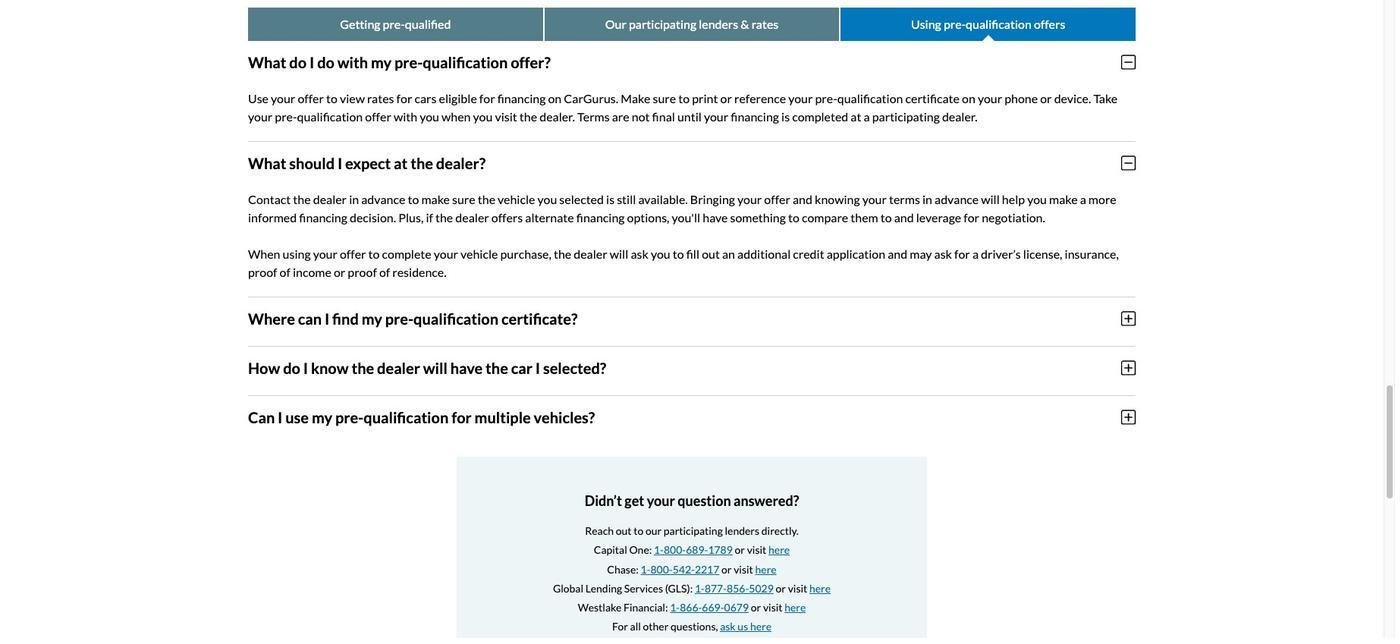 Task type: vqa. For each thing, say whether or not it's contained in the screenshot.


Task type: locate. For each thing, give the bounding box(es) containing it.
terms
[[889, 192, 921, 206]]

2 vertical spatial my
[[312, 408, 332, 426]]

here link for 1-800-689-1789
[[769, 544, 790, 557]]

1 vertical spatial at
[[394, 154, 408, 172]]

542-
[[673, 563, 695, 576]]

plus square image for where can i find my pre-qualification certificate?
[[1122, 310, 1136, 327]]

2 horizontal spatial a
[[1080, 192, 1087, 206]]

getting pre-qualified
[[340, 16, 451, 31]]

take
[[1094, 91, 1118, 105]]

1 horizontal spatial will
[[610, 246, 629, 261]]

1-
[[654, 544, 664, 557], [641, 563, 651, 576], [695, 582, 705, 595], [670, 601, 680, 614]]

vehicle inside when using your offer to complete your vehicle purchase, the dealer will ask you to fill out an additional credit application and may ask for a driver's license, insurance, proof of income or proof of residence.
[[461, 246, 498, 261]]

0 horizontal spatial in
[[349, 192, 359, 206]]

here link for 1-866-669-0679
[[785, 601, 806, 614]]

all
[[630, 620, 641, 633]]

participating up 1-800-689-1789 link
[[664, 525, 723, 537]]

i
[[310, 53, 314, 71], [338, 154, 342, 172], [325, 309, 330, 328], [303, 359, 308, 377], [536, 359, 540, 377], [278, 408, 283, 426]]

expect
[[345, 154, 391, 172]]

ask
[[631, 246, 649, 261], [935, 246, 952, 261], [720, 620, 736, 633]]

1 horizontal spatial sure
[[653, 91, 676, 105]]

1 vertical spatial vehicle
[[461, 246, 498, 261]]

0 vertical spatial vehicle
[[498, 192, 535, 206]]

them
[[851, 210, 879, 224]]

0 vertical spatial with
[[338, 53, 368, 71]]

1 vertical spatial and
[[895, 210, 914, 224]]

0 vertical spatial will
[[982, 192, 1000, 206]]

of
[[280, 265, 291, 279], [379, 265, 390, 279]]

0 horizontal spatial sure
[[452, 192, 476, 206]]

0 horizontal spatial proof
[[248, 265, 277, 279]]

or right 2217
[[722, 563, 732, 576]]

my right find
[[362, 309, 382, 328]]

more
[[1089, 192, 1117, 206]]

in up leverage
[[923, 192, 933, 206]]

rates right &
[[752, 16, 779, 31]]

other
[[643, 620, 669, 633]]

0 vertical spatial have
[[703, 210, 728, 224]]

visit down 5029
[[763, 601, 783, 614]]

of down complete
[[379, 265, 390, 279]]

rates inside our participating lenders & rates button
[[752, 16, 779, 31]]

1 vertical spatial out
[[616, 525, 632, 537]]

qualification inside button
[[966, 16, 1032, 31]]

visit up 856-
[[734, 563, 754, 576]]

0 vertical spatial participating
[[629, 16, 697, 31]]

will inside button
[[423, 359, 448, 377]]

will inside when using your offer to complete your vehicle purchase, the dealer will ask you to fill out an additional credit application and may ask for a driver's license, insurance, proof of income or proof of residence.
[[610, 246, 629, 261]]

alternate
[[525, 210, 574, 224]]

plus square image inside how do i know the dealer will have the car i selected? button
[[1122, 359, 1136, 376]]

0 horizontal spatial at
[[394, 154, 408, 172]]

participating inside button
[[629, 16, 697, 31]]

1 vertical spatial a
[[1080, 192, 1087, 206]]

0 horizontal spatial out
[[616, 525, 632, 537]]

1 on from the left
[[548, 91, 562, 105]]

do for know
[[283, 359, 301, 377]]

certificate
[[906, 91, 960, 105]]

1 horizontal spatial in
[[923, 192, 933, 206]]

plus square image for how do i know the dealer will have the car i selected?
[[1122, 359, 1136, 376]]

financing
[[498, 91, 546, 105], [731, 109, 779, 123], [299, 210, 348, 224], [577, 210, 625, 224]]

advance up leverage
[[935, 192, 979, 206]]

1 horizontal spatial of
[[379, 265, 390, 279]]

1 vertical spatial what
[[248, 154, 287, 172]]

proof down when
[[248, 265, 277, 279]]

vehicle left purchase,
[[461, 246, 498, 261]]

the inside use your offer to view rates for cars eligible for financing on cargurus. make sure to print or reference your pre-qualification certificate on your phone or device. take your pre-qualification offer with you when you visit the dealer. terms are not final until your financing is completed at a participating dealer.
[[520, 109, 537, 123]]

1-877-856-5029 link
[[695, 582, 774, 595]]

plus square image
[[1122, 310, 1136, 327], [1122, 359, 1136, 376]]

offers inside contact the dealer in advance to make sure the vehicle you selected is still available. bringing your offer and knowing your terms in advance will help you make a more informed financing decision. plus, if the dealer offers alternate financing options, you'll have something to compare them to and leverage for negotiation.
[[492, 210, 523, 224]]

1 horizontal spatial dealer.
[[943, 109, 978, 123]]

offer down decision.
[[340, 246, 366, 261]]

5029
[[749, 582, 774, 595]]

additional
[[738, 246, 791, 261]]

the right contact
[[293, 192, 311, 206]]

participating
[[629, 16, 697, 31], [873, 109, 940, 123], [664, 525, 723, 537]]

here right 0679
[[785, 601, 806, 614]]

will down options,
[[610, 246, 629, 261]]

qualification up how do i know the dealer will have the car i selected?
[[414, 309, 499, 328]]

lenders inside button
[[699, 16, 739, 31]]

will inside contact the dealer in advance to make sure the vehicle you selected is still available. bringing your offer and knowing your terms in advance will help you make a more informed financing decision. plus, if the dealer offers alternate financing options, you'll have something to compare them to and leverage for negotiation.
[[982, 192, 1000, 206]]

offer?
[[511, 53, 551, 71]]

dealer. down certificate
[[943, 109, 978, 123]]

offers
[[1034, 16, 1066, 31], [492, 210, 523, 224]]

0 horizontal spatial is
[[606, 192, 615, 206]]

plus square image inside where can i find my pre-qualification certificate? 'button'
[[1122, 310, 1136, 327]]

1 horizontal spatial a
[[973, 246, 979, 261]]

1 horizontal spatial have
[[703, 210, 728, 224]]

1 vertical spatial sure
[[452, 192, 476, 206]]

1 dealer. from the left
[[540, 109, 575, 123]]

our
[[605, 16, 627, 31]]

the right know
[[352, 359, 374, 377]]

pre- inside dropdown button
[[395, 53, 423, 71]]

with up view
[[338, 53, 368, 71]]

when using your offer to complete your vehicle purchase, the dealer will ask you to fill out an additional credit application and may ask for a driver's license, insurance, proof of income or proof of residence.
[[248, 246, 1119, 279]]

1 vertical spatial with
[[394, 109, 418, 123]]

and down terms
[[895, 210, 914, 224]]

terms
[[578, 109, 610, 123]]

i inside "button"
[[278, 408, 283, 426]]

0 horizontal spatial rates
[[367, 91, 394, 105]]

1 vertical spatial is
[[606, 192, 615, 206]]

what up the use
[[248, 53, 287, 71]]

participating down certificate
[[873, 109, 940, 123]]

contact the dealer in advance to make sure the vehicle you selected is still available. bringing your offer and knowing your terms in advance will help you make a more informed financing decision. plus, if the dealer offers alternate financing options, you'll have something to compare them to and leverage for negotiation.
[[248, 192, 1117, 224]]

0 horizontal spatial dealer.
[[540, 109, 575, 123]]

1 vertical spatial will
[[610, 246, 629, 261]]

2 what from the top
[[248, 154, 287, 172]]

0 vertical spatial rates
[[752, 16, 779, 31]]

0 horizontal spatial make
[[422, 192, 450, 206]]

minus square image
[[1122, 54, 1136, 70]]

is down reference
[[782, 109, 790, 123]]

of down the using
[[280, 265, 291, 279]]

1 horizontal spatial advance
[[935, 192, 979, 206]]

here link down directly.
[[769, 544, 790, 557]]

or right income on the top
[[334, 265, 346, 279]]

here link right 0679
[[785, 601, 806, 614]]

your up completed
[[789, 91, 813, 105]]

2 vertical spatial participating
[[664, 525, 723, 537]]

make up if
[[422, 192, 450, 206]]

sure down dealer?
[[452, 192, 476, 206]]

ask left the us
[[720, 620, 736, 633]]

qualification down how do i know the dealer will have the car i selected?
[[364, 408, 449, 426]]

with down cars
[[394, 109, 418, 123]]

a right completed
[[864, 109, 870, 123]]

questions,
[[671, 620, 718, 633]]

license,
[[1024, 246, 1063, 261]]

i inside 'button'
[[325, 309, 330, 328]]

pre-
[[383, 16, 405, 31], [944, 16, 966, 31], [395, 53, 423, 71], [816, 91, 838, 105], [275, 109, 297, 123], [385, 309, 414, 328], [335, 408, 364, 426]]

lenders left &
[[699, 16, 739, 31]]

0 horizontal spatial offers
[[492, 210, 523, 224]]

to left 'fill'
[[673, 246, 684, 261]]

the down offer?
[[520, 109, 537, 123]]

an
[[723, 246, 735, 261]]

you
[[420, 109, 439, 123], [473, 109, 493, 123], [538, 192, 557, 206], [1028, 192, 1047, 206], [651, 246, 671, 261]]

dealer?
[[436, 154, 486, 172]]

can
[[248, 408, 275, 426]]

2 dealer. from the left
[[943, 109, 978, 123]]

0 horizontal spatial will
[[423, 359, 448, 377]]

view
[[340, 91, 365, 105]]

sure inside use your offer to view rates for cars eligible for financing on cargurus. make sure to print or reference your pre-qualification certificate on your phone or device. take your pre-qualification offer with you when you visit the dealer. terms are not final until your financing is completed at a participating dealer.
[[653, 91, 676, 105]]

here link up 5029
[[756, 563, 777, 576]]

1 vertical spatial plus square image
[[1122, 359, 1136, 376]]

is inside use your offer to view rates for cars eligible for financing on cargurus. make sure to print or reference your pre-qualification certificate on your phone or device. take your pre-qualification offer with you when you visit the dealer. terms are not final until your financing is completed at a participating dealer.
[[782, 109, 790, 123]]

dealer
[[313, 192, 347, 206], [456, 210, 489, 224], [574, 246, 608, 261], [377, 359, 420, 377]]

800-
[[664, 544, 686, 557], [651, 563, 673, 576]]

will left help
[[982, 192, 1000, 206]]

with inside use your offer to view rates for cars eligible for financing on cargurus. make sure to print or reference your pre-qualification certificate on your phone or device. take your pre-qualification offer with you when you visit the dealer. terms are not final until your financing is completed at a participating dealer.
[[394, 109, 418, 123]]

0 horizontal spatial have
[[451, 359, 483, 377]]

the inside when using your offer to complete your vehicle purchase, the dealer will ask you to fill out an additional credit application and may ask for a driver's license, insurance, proof of income or proof of residence.
[[554, 246, 572, 261]]

where can i find my pre-qualification certificate? button
[[248, 297, 1136, 340]]

1 advance from the left
[[361, 192, 406, 206]]

rates inside use your offer to view rates for cars eligible for financing on cargurus. make sure to print or reference your pre-qualification certificate on your phone or device. take your pre-qualification offer with you when you visit the dealer. terms are not final until your financing is completed at a participating dealer.
[[367, 91, 394, 105]]

offer
[[298, 91, 324, 105], [365, 109, 392, 123], [765, 192, 791, 206], [340, 246, 366, 261]]

1 vertical spatial offers
[[492, 210, 523, 224]]

sure up final
[[653, 91, 676, 105]]

0 horizontal spatial on
[[548, 91, 562, 105]]

decision.
[[350, 210, 396, 224]]

cargurus.
[[564, 91, 619, 105]]

qualified
[[405, 16, 451, 31]]

your
[[271, 91, 295, 105], [789, 91, 813, 105], [978, 91, 1003, 105], [248, 109, 273, 123], [704, 109, 729, 123], [738, 192, 762, 206], [863, 192, 887, 206], [313, 246, 338, 261], [434, 246, 458, 261], [647, 492, 675, 509]]

my down getting pre-qualified button
[[371, 53, 392, 71]]

sure
[[653, 91, 676, 105], [452, 192, 476, 206]]

1 what from the top
[[248, 53, 287, 71]]

2 horizontal spatial ask
[[935, 246, 952, 261]]

a left driver's
[[973, 246, 979, 261]]

pre- right use
[[335, 408, 364, 426]]

for left driver's
[[955, 246, 971, 261]]

1 make from the left
[[422, 192, 450, 206]]

1 horizontal spatial rates
[[752, 16, 779, 31]]

1 vertical spatial lenders
[[725, 525, 760, 537]]

here link for 1-800-542-2217
[[756, 563, 777, 576]]

dealer right if
[[456, 210, 489, 224]]

1 horizontal spatial ask
[[720, 620, 736, 633]]

lenders
[[699, 16, 739, 31], [725, 525, 760, 537]]

vehicles?
[[534, 408, 595, 426]]

2 horizontal spatial will
[[982, 192, 1000, 206]]

here link right 5029
[[810, 582, 831, 595]]

1 vertical spatial rates
[[367, 91, 394, 105]]

for inside "button"
[[452, 408, 472, 426]]

1 horizontal spatial offers
[[1034, 16, 1066, 31]]

get
[[625, 492, 645, 509]]

2 plus square image from the top
[[1122, 359, 1136, 376]]

0 vertical spatial 800-
[[664, 544, 686, 557]]

800- up (gls):
[[651, 563, 673, 576]]

877-
[[705, 582, 727, 595]]

lending
[[586, 582, 622, 595]]

visit down directly.
[[747, 544, 767, 557]]

or right 5029
[[776, 582, 786, 595]]

use
[[248, 91, 269, 105]]

phone
[[1005, 91, 1038, 105]]

a left more
[[1080, 192, 1087, 206]]

you inside when using your offer to complete your vehicle purchase, the dealer will ask you to fill out an additional credit application and may ask for a driver's license, insurance, proof of income or proof of residence.
[[651, 246, 671, 261]]

1 horizontal spatial proof
[[348, 265, 377, 279]]

financial:
[[624, 601, 668, 614]]

dealer. left terms
[[540, 109, 575, 123]]

vehicle
[[498, 192, 535, 206], [461, 246, 498, 261]]

print
[[692, 91, 718, 105]]

1- down 2217
[[695, 582, 705, 595]]

is left still
[[606, 192, 615, 206]]

1- right one:
[[654, 544, 664, 557]]

1 vertical spatial have
[[451, 359, 483, 377]]

pre- up cars
[[395, 53, 423, 71]]

out
[[702, 246, 720, 261], [616, 525, 632, 537]]

here up 5029
[[756, 563, 777, 576]]

what for what should i expect at the dealer?
[[248, 154, 287, 172]]

669-
[[702, 601, 724, 614]]

1 plus square image from the top
[[1122, 310, 1136, 327]]

the left dealer?
[[411, 154, 433, 172]]

income
[[293, 265, 332, 279]]

frequently asked questions tab list
[[248, 7, 1136, 41]]

0 vertical spatial plus square image
[[1122, 310, 1136, 327]]

2 vertical spatial will
[[423, 359, 448, 377]]

certificate?
[[502, 309, 578, 328]]

1 horizontal spatial make
[[1050, 192, 1078, 206]]

0 vertical spatial is
[[782, 109, 790, 123]]

2 on from the left
[[962, 91, 976, 105]]

offer left view
[[298, 91, 324, 105]]

1 horizontal spatial at
[[851, 109, 862, 123]]

selected
[[560, 192, 604, 206]]

0 vertical spatial offers
[[1034, 16, 1066, 31]]

residence.
[[393, 265, 447, 279]]

proof up find
[[348, 265, 377, 279]]

offer inside when using your offer to complete your vehicle purchase, the dealer will ask you to fill out an additional credit application and may ask for a driver's license, insurance, proof of income or proof of residence.
[[340, 246, 366, 261]]

for right leverage
[[964, 210, 980, 224]]

do inside button
[[283, 359, 301, 377]]

2 make from the left
[[1050, 192, 1078, 206]]

2 vertical spatial and
[[888, 246, 908, 261]]

rates
[[752, 16, 779, 31], [367, 91, 394, 105]]

make left more
[[1050, 192, 1078, 206]]

and inside when using your offer to complete your vehicle purchase, the dealer will ask you to fill out an additional credit application and may ask for a driver's license, insurance, proof of income or proof of residence.
[[888, 246, 908, 261]]

for inside contact the dealer in advance to make sure the vehicle you selected is still available. bringing your offer and knowing your terms in advance will help you make a more informed financing decision. plus, if the dealer offers alternate financing options, you'll have something to compare them to and leverage for negotiation.
[[964, 210, 980, 224]]

offer up something
[[765, 192, 791, 206]]

in
[[349, 192, 359, 206], [923, 192, 933, 206]]

1 vertical spatial participating
[[873, 109, 940, 123]]

1 horizontal spatial is
[[782, 109, 790, 123]]

0 horizontal spatial with
[[338, 53, 368, 71]]

proof
[[248, 265, 277, 279], [348, 265, 377, 279]]

0 vertical spatial at
[[851, 109, 862, 123]]

using pre-qualification offers button
[[841, 7, 1136, 41]]

0 horizontal spatial a
[[864, 109, 870, 123]]

0 horizontal spatial of
[[280, 265, 291, 279]]

advance
[[361, 192, 406, 206], [935, 192, 979, 206]]

0 vertical spatial a
[[864, 109, 870, 123]]

1 horizontal spatial with
[[394, 109, 418, 123]]

0 vertical spatial my
[[371, 53, 392, 71]]

i for find
[[325, 309, 330, 328]]

1-866-669-0679 link
[[670, 601, 749, 614]]

on right certificate
[[962, 91, 976, 105]]

ask right may on the top right
[[935, 246, 952, 261]]

at
[[851, 109, 862, 123], [394, 154, 408, 172]]

1 horizontal spatial on
[[962, 91, 976, 105]]

will
[[982, 192, 1000, 206], [610, 246, 629, 261], [423, 359, 448, 377]]

what do i do with my pre-qualification offer? button
[[248, 41, 1136, 83]]

here link
[[769, 544, 790, 557], [756, 563, 777, 576], [810, 582, 831, 595], [785, 601, 806, 614]]

not
[[632, 109, 650, 123]]

for right eligible
[[480, 91, 495, 105]]

0 vertical spatial out
[[702, 246, 720, 261]]

0 vertical spatial sure
[[653, 91, 676, 105]]

0 vertical spatial lenders
[[699, 16, 739, 31]]

pre- right the getting
[[383, 16, 405, 31]]

is
[[782, 109, 790, 123], [606, 192, 615, 206]]

financing down reference
[[731, 109, 779, 123]]

what do i do with my pre-qualification offer?
[[248, 53, 551, 71]]

what
[[248, 53, 287, 71], [248, 154, 287, 172]]

to left our
[[634, 525, 644, 537]]

800- up 1-800-542-2217 link
[[664, 544, 686, 557]]

use your offer to view rates for cars eligible for financing on cargurus. make sure to print or reference your pre-qualification certificate on your phone or device. take your pre-qualification offer with you when you visit the dealer. terms are not final until your financing is completed at a participating dealer.
[[248, 91, 1118, 123]]

reference
[[735, 91, 786, 105]]

vehicle up alternate
[[498, 192, 535, 206]]

out up capital
[[616, 525, 632, 537]]

2 vertical spatial a
[[973, 246, 979, 261]]

the right if
[[436, 210, 453, 224]]

what up contact
[[248, 154, 287, 172]]

ask down options,
[[631, 246, 649, 261]]

qualification inside dropdown button
[[423, 53, 508, 71]]

here right the us
[[751, 620, 772, 633]]

knowing
[[815, 192, 860, 206]]

on
[[548, 91, 562, 105], [962, 91, 976, 105]]

or inside when using your offer to complete your vehicle purchase, the dealer will ask you to fill out an additional credit application and may ask for a driver's license, insurance, proof of income or proof of residence.
[[334, 265, 346, 279]]

1 horizontal spatial out
[[702, 246, 720, 261]]

dealer down alternate
[[574, 246, 608, 261]]

0 vertical spatial what
[[248, 53, 287, 71]]

qualification inside 'button'
[[414, 309, 499, 328]]

1 vertical spatial my
[[362, 309, 382, 328]]

and up compare on the right of the page
[[793, 192, 813, 206]]

0 horizontal spatial advance
[[361, 192, 406, 206]]

a inside use your offer to view rates for cars eligible for financing on cargurus. make sure to print or reference your pre-qualification certificate on your phone or device. take your pre-qualification offer with you when you visit the dealer. terms are not final until your financing is completed at a participating dealer.
[[864, 109, 870, 123]]

lenders up 1789
[[725, 525, 760, 537]]

have left car
[[451, 359, 483, 377]]



Task type: describe. For each thing, give the bounding box(es) containing it.
your up the them
[[863, 192, 887, 206]]

minus square image
[[1122, 155, 1136, 171]]

for
[[612, 620, 628, 633]]

didn't
[[585, 492, 622, 509]]

qualification up completed
[[838, 91, 904, 105]]

global
[[553, 582, 584, 595]]

you up alternate
[[538, 192, 557, 206]]

available.
[[639, 192, 688, 206]]

find
[[332, 309, 359, 328]]

what for what do i do with my pre-qualification offer?
[[248, 53, 287, 71]]

when
[[442, 109, 471, 123]]

pre- inside button
[[383, 16, 405, 31]]

getting pre-qualified button
[[248, 7, 543, 41]]

offer up expect
[[365, 109, 392, 123]]

if
[[426, 210, 433, 224]]

where can i find my pre-qualification certificate?
[[248, 309, 578, 328]]

until
[[678, 109, 702, 123]]

bringing
[[691, 192, 735, 206]]

options,
[[627, 210, 670, 224]]

your down the use
[[248, 109, 273, 123]]

1- down (gls):
[[670, 601, 680, 614]]

2 proof from the left
[[348, 265, 377, 279]]

negotiation.
[[982, 210, 1046, 224]]

when
[[248, 246, 280, 261]]

financing up the using
[[299, 210, 348, 224]]

here link for 1-877-856-5029
[[810, 582, 831, 595]]

contact
[[248, 192, 291, 206]]

can
[[298, 309, 322, 328]]

visit right 5029
[[788, 582, 808, 595]]

visit inside use your offer to view rates for cars eligible for financing on cargurus. make sure to print or reference your pre-qualification certificate on your phone or device. take your pre-qualification offer with you when you visit the dealer. terms are not final until your financing is completed at a participating dealer.
[[495, 109, 517, 123]]

device.
[[1055, 91, 1092, 105]]

can i use my pre-qualification for multiple vehicles? button
[[248, 396, 1136, 438]]

1 in from the left
[[349, 192, 359, 206]]

i for know
[[303, 359, 308, 377]]

i for do
[[310, 53, 314, 71]]

to left compare on the right of the page
[[789, 210, 800, 224]]

what should i expect at the dealer? button
[[248, 142, 1136, 184]]

us
[[738, 620, 749, 633]]

or right 0679
[[751, 601, 761, 614]]

dealer inside button
[[377, 359, 420, 377]]

offers inside button
[[1034, 16, 1066, 31]]

multiple
[[475, 408, 531, 426]]

purchase,
[[501, 246, 552, 261]]

2 of from the left
[[379, 265, 390, 279]]

my inside 'button'
[[362, 309, 382, 328]]

pre- inside button
[[944, 16, 966, 31]]

i for expect
[[338, 154, 342, 172]]

plus square image
[[1122, 409, 1136, 425]]

offer inside contact the dealer in advance to make sure the vehicle you selected is still available. bringing your offer and knowing your terms in advance will help you make a more informed financing decision. plus, if the dealer offers alternate financing options, you'll have something to compare them to and leverage for negotiation.
[[765, 192, 791, 206]]

is inside contact the dealer in advance to make sure the vehicle you selected is still available. bringing your offer and knowing your terms in advance will help you make a more informed financing decision. plus, if the dealer offers alternate financing options, you'll have something to compare them to and leverage for negotiation.
[[606, 192, 615, 206]]

you'll
[[672, 210, 701, 224]]

reach
[[585, 525, 614, 537]]

1-800-689-1789 link
[[654, 544, 733, 557]]

compare
[[802, 210, 849, 224]]

my inside dropdown button
[[371, 53, 392, 71]]

the down dealer?
[[478, 192, 496, 206]]

know
[[311, 359, 349, 377]]

your up residence.
[[434, 246, 458, 261]]

financing down selected
[[577, 210, 625, 224]]

eligible
[[439, 91, 477, 105]]

complete
[[382, 246, 432, 261]]

for inside when using your offer to complete your vehicle purchase, the dealer will ask you to fill out an additional credit application and may ask for a driver's license, insurance, proof of income or proof of residence.
[[955, 246, 971, 261]]

your down "print"
[[704, 109, 729, 123]]

0 horizontal spatial ask
[[631, 246, 649, 261]]

out inside when using your offer to complete your vehicle purchase, the dealer will ask you to fill out an additional credit application and may ask for a driver's license, insurance, proof of income or proof of residence.
[[702, 246, 720, 261]]

can i use my pre-qualification for multiple vehicles?
[[248, 408, 595, 426]]

leverage
[[917, 210, 962, 224]]

to inside reach out to our participating lenders directly. capital one: 1-800-689-1789 or visit here chase: 1-800-542-2217 or visit here global lending services (gls): 1-877-856-5029 or visit here westlake financial: 1-866-669-0679 or visit here for all other questions, ask us here
[[634, 525, 644, 537]]

ask inside reach out to our participating lenders directly. capital one: 1-800-689-1789 or visit here chase: 1-800-542-2217 or visit here global lending services (gls): 1-877-856-5029 or visit here westlake financial: 1-866-669-0679 or visit here for all other questions, ask us here
[[720, 620, 736, 633]]

credit
[[793, 246, 825, 261]]

dealer inside when using your offer to complete your vehicle purchase, the dealer will ask you to fill out an additional credit application and may ask for a driver's license, insurance, proof of income or proof of residence.
[[574, 246, 608, 261]]

may
[[910, 246, 932, 261]]

0 vertical spatial and
[[793, 192, 813, 206]]

using pre-qualification offers tab panel
[[248, 41, 1136, 444]]

or right 1789
[[735, 544, 745, 557]]

lenders inside reach out to our participating lenders directly. capital one: 1-800-689-1789 or visit here chase: 1-800-542-2217 or visit here global lending services (gls): 1-877-856-5029 or visit here westlake financial: 1-866-669-0679 or visit here for all other questions, ask us here
[[725, 525, 760, 537]]

car
[[511, 359, 533, 377]]

how do i know the dealer will have the car i selected?
[[248, 359, 607, 377]]

qualification inside "button"
[[364, 408, 449, 426]]

you right when
[[473, 109, 493, 123]]

financing down offer?
[[498, 91, 546, 105]]

final
[[652, 109, 675, 123]]

1- up services
[[641, 563, 651, 576]]

1 vertical spatial 800-
[[651, 563, 673, 576]]

informed
[[248, 210, 297, 224]]

2 advance from the left
[[935, 192, 979, 206]]

&
[[741, 16, 750, 31]]

reach out to our participating lenders directly. capital one: 1-800-689-1789 or visit here chase: 1-800-542-2217 or visit here global lending services (gls): 1-877-856-5029 or visit here westlake financial: 1-866-669-0679 or visit here for all other questions, ask us here
[[553, 525, 831, 633]]

cars
[[415, 91, 437, 105]]

you right help
[[1028, 192, 1047, 206]]

participating inside use your offer to view rates for cars eligible for financing on cargurus. make sure to print or reference your pre-qualification certificate on your phone or device. take your pre-qualification offer with you when you visit the dealer. terms are not final until your financing is completed at a participating dealer.
[[873, 109, 940, 123]]

1 proof from the left
[[248, 265, 277, 279]]

here down directly.
[[769, 544, 790, 557]]

a inside when using your offer to complete your vehicle purchase, the dealer will ask you to fill out an additional credit application and may ask for a driver's license, insurance, proof of income or proof of residence.
[[973, 246, 979, 261]]

help
[[1002, 192, 1025, 206]]

here right 5029
[[810, 582, 831, 595]]

how do i know the dealer will have the car i selected? button
[[248, 347, 1136, 389]]

your up something
[[738, 192, 762, 206]]

sure inside contact the dealer in advance to make sure the vehicle you selected is still available. bringing your offer and knowing your terms in advance will help you make a more informed financing decision. plus, if the dealer offers alternate financing options, you'll have something to compare them to and leverage for negotiation.
[[452, 192, 476, 206]]

your left phone
[[978, 91, 1003, 105]]

have inside button
[[451, 359, 483, 377]]

what should i expect at the dealer?
[[248, 154, 486, 172]]

or right "print"
[[721, 91, 732, 105]]

your right get
[[647, 492, 675, 509]]

using
[[912, 16, 942, 31]]

vehicle inside contact the dealer in advance to make sure the vehicle you selected is still available. bringing your offer and knowing your terms in advance will help you make a more informed financing decision. plus, if the dealer offers alternate financing options, you'll have something to compare them to and leverage for negotiation.
[[498, 192, 535, 206]]

participating inside reach out to our participating lenders directly. capital one: 1-800-689-1789 or visit here chase: 1-800-542-2217 or visit here global lending services (gls): 1-877-856-5029 or visit here westlake financial: 1-866-669-0679 or visit here for all other questions, ask us here
[[664, 525, 723, 537]]

services
[[625, 582, 663, 595]]

qualification down view
[[297, 109, 363, 123]]

should
[[289, 154, 335, 172]]

directly.
[[762, 525, 799, 537]]

866-
[[680, 601, 702, 614]]

didn't get your question answered?
[[585, 492, 799, 509]]

your right the use
[[271, 91, 295, 105]]

my inside "button"
[[312, 408, 332, 426]]

our
[[646, 525, 662, 537]]

0679
[[724, 601, 749, 614]]

pre- inside "button"
[[335, 408, 364, 426]]

answered?
[[734, 492, 799, 509]]

a inside contact the dealer in advance to make sure the vehicle you selected is still available. bringing your offer and knowing your terms in advance will help you make a more informed financing decision. plus, if the dealer offers alternate financing options, you'll have something to compare them to and leverage for negotiation.
[[1080, 192, 1087, 206]]

ask us here link
[[720, 620, 772, 633]]

the left car
[[486, 359, 508, 377]]

1-800-542-2217 link
[[641, 563, 720, 576]]

at inside use your offer to view rates for cars eligible for financing on cargurus. make sure to print or reference your pre-qualification certificate on your phone or device. take your pre-qualification offer with you when you visit the dealer. terms are not final until your financing is completed at a participating dealer.
[[851, 109, 862, 123]]

do for do
[[289, 53, 307, 71]]

selected?
[[543, 359, 607, 377]]

you down cars
[[420, 109, 439, 123]]

pre- inside 'button'
[[385, 309, 414, 328]]

1 of from the left
[[280, 265, 291, 279]]

to up until
[[679, 91, 690, 105]]

the inside dropdown button
[[411, 154, 433, 172]]

to left view
[[326, 91, 338, 105]]

use
[[286, 408, 309, 426]]

chase:
[[607, 563, 639, 576]]

insurance,
[[1065, 246, 1119, 261]]

pre- up should
[[275, 109, 297, 123]]

pre- up completed
[[816, 91, 838, 105]]

out inside reach out to our participating lenders directly. capital one: 1-800-689-1789 or visit here chase: 1-800-542-2217 or visit here global lending services (gls): 1-877-856-5029 or visit here westlake financial: 1-866-669-0679 or visit here for all other questions, ask us here
[[616, 525, 632, 537]]

dealer down should
[[313, 192, 347, 206]]

something
[[730, 210, 786, 224]]

to right the them
[[881, 210, 892, 224]]

or right phone
[[1041, 91, 1052, 105]]

fill
[[687, 246, 700, 261]]

to left complete
[[369, 246, 380, 261]]

using pre-qualification offers
[[912, 16, 1066, 31]]

for left cars
[[397, 91, 412, 105]]

have inside contact the dealer in advance to make sure the vehicle you selected is still available. bringing your offer and knowing your terms in advance will help you make a more informed financing decision. plus, if the dealer offers alternate financing options, you'll have something to compare them to and leverage for negotiation.
[[703, 210, 728, 224]]

application
[[827, 246, 886, 261]]

at inside dropdown button
[[394, 154, 408, 172]]

689-
[[686, 544, 708, 557]]

where
[[248, 309, 295, 328]]

with inside dropdown button
[[338, 53, 368, 71]]

to up the plus, in the top left of the page
[[408, 192, 419, 206]]

one:
[[629, 544, 652, 557]]

2 in from the left
[[923, 192, 933, 206]]

using
[[283, 246, 311, 261]]

your up income on the top
[[313, 246, 338, 261]]



